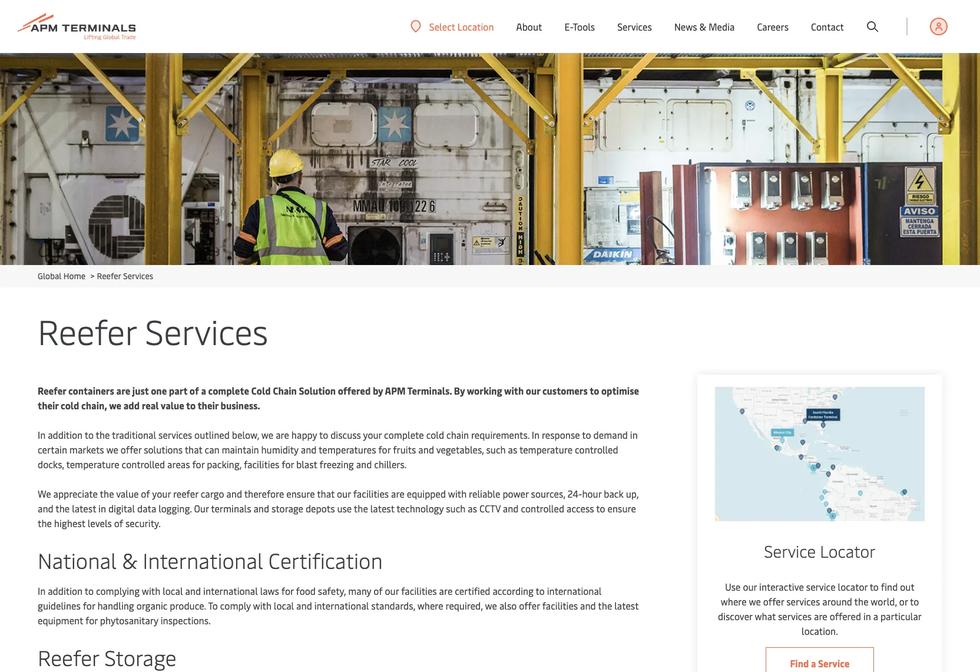Task type: describe. For each thing, give the bounding box(es) containing it.
about button
[[516, 0, 542, 53]]

we right markets
[[106, 443, 118, 456]]

cctv
[[480, 502, 501, 515]]

chain,
[[81, 399, 107, 412]]

to
[[208, 599, 218, 612]]

our inside the use our interactive service locator to find out where we offer services around the world, or to discover what services are offered in a particular location.
[[743, 581, 757, 594]]

facilities up standards,
[[401, 585, 437, 597]]

logging.
[[159, 502, 192, 515]]

data
[[137, 502, 156, 515]]

& for national
[[122, 546, 137, 574]]

add
[[124, 399, 140, 412]]

fruits
[[393, 443, 416, 456]]

our inside we appreciate the value of your reefer cargo and therefore ensure that our facilities are equipped with reliable power sources, 24-hour back up, and the latest in digital data logging. our terminals and storage depots use the latest technology such as cctv and controlled access to ensure the highest levels of security.
[[337, 487, 351, 500]]

national
[[38, 546, 117, 574]]

requirements.
[[471, 428, 530, 441]]

appreciate
[[53, 487, 98, 500]]

with inside reefer containers are just one part of a complete cold chain solution offered by apm terminals. by working with our customers to optimise their cold chain, we add real value to their business.
[[504, 384, 524, 397]]

we appreciate the value of your reefer cargo and therefore ensure that our facilities are equipped with reliable power sources, 24-hour back up, and the latest in digital data logging. our terminals and storage depots use the latest technology such as cctv and controlled access to ensure the highest levels of security.
[[38, 487, 639, 530]]

2 horizontal spatial controlled
[[575, 443, 618, 456]]

24-
[[568, 487, 582, 500]]

reefer for storage
[[38, 643, 99, 672]]

that inside we appreciate the value of your reefer cargo and therefore ensure that our facilities are equipped with reliable power sources, 24-hour back up, and the latest in digital data logging. our terminals and storage depots use the latest technology such as cctv and controlled access to ensure the highest levels of security.
[[317, 487, 335, 500]]

many
[[348, 585, 371, 597]]

careers
[[757, 20, 789, 33]]

e-tools button
[[565, 0, 595, 53]]

in inside we appreciate the value of your reefer cargo and therefore ensure that our facilities are equipped with reliable power sources, 24-hour back up, and the latest in digital data logging. our terminals and storage depots use the latest technology such as cctv and controlled access to ensure the highest levels of security.
[[98, 502, 106, 515]]

are inside we appreciate the value of your reefer cargo and therefore ensure that our facilities are equipped with reliable power sources, 24-hour back up, and the latest in digital data logging. our terminals and storage depots use the latest technology such as cctv and controlled access to ensure the highest levels of security.
[[391, 487, 405, 500]]

to left demand
[[582, 428, 591, 441]]

addition for handling
[[48, 585, 83, 597]]

to left the "find"
[[870, 581, 879, 594]]

to right according
[[536, 585, 545, 597]]

chain
[[273, 384, 297, 397]]

handling
[[97, 599, 134, 612]]

tools
[[573, 20, 595, 33]]

hour
[[582, 487, 602, 500]]

reefer
[[173, 487, 198, 500]]

maintain
[[222, 443, 259, 456]]

freezing
[[320, 458, 354, 471]]

2 vertical spatial services
[[145, 308, 268, 354]]

complete inside reefer containers are just one part of a complete cold chain solution offered by apm terminals. by working with our customers to optimise their cold chain, we add real value to their business.
[[208, 384, 249, 397]]

response
[[542, 428, 580, 441]]

discover
[[718, 610, 753, 623]]

the inside the use our interactive service locator to find out where we offer services around the world, or to discover what services are offered in a particular location.
[[855, 595, 869, 608]]

reliable
[[469, 487, 501, 500]]

facilities right also
[[542, 599, 578, 612]]

customers
[[543, 384, 588, 397]]

find services offered by apm terminals globally image
[[715, 387, 925, 522]]

reefer for containers
[[38, 384, 66, 397]]

out
[[900, 581, 915, 594]]

blast
[[296, 458, 317, 471]]

for right areas
[[192, 458, 205, 471]]

find
[[790, 657, 809, 670]]

as inside we appreciate the value of your reefer cargo and therefore ensure that our facilities are equipped with reliable power sources, 24-hour back up, and the latest in digital data logging. our terminals and storage depots use the latest technology such as cctv and controlled access to ensure the highest levels of security.
[[468, 502, 477, 515]]

where inside the use our interactive service locator to find out where we offer services around the world, or to discover what services are offered in a particular location.
[[721, 595, 747, 608]]

are inside reefer containers are just one part of a complete cold chain solution offered by apm terminals. by working with our customers to optimise their cold chain, we add real value to their business.
[[116, 384, 130, 397]]

chain
[[447, 428, 469, 441]]

media
[[709, 20, 735, 33]]

2 their from the left
[[198, 399, 219, 412]]

also
[[500, 599, 517, 612]]

a inside the use our interactive service locator to find out where we offer services around the world, or to discover what services are offered in a particular location.
[[874, 610, 879, 623]]

0 horizontal spatial local
[[163, 585, 183, 597]]

2 vertical spatial services
[[778, 610, 812, 623]]

by
[[373, 384, 383, 397]]

storage
[[104, 643, 177, 672]]

global home link
[[38, 270, 85, 282]]

select location
[[429, 20, 494, 33]]

cold
[[251, 384, 271, 397]]

in for in addition to complying with local and international laws for food safety, many of our facilities are certified according to international guidelines for handling organic produce. to comply with local and international standards, where required, we also offer facilities and the latest equipment for phytosanitary inspections.
[[38, 585, 46, 597]]

required,
[[446, 599, 483, 612]]

of down digital
[[114, 517, 123, 530]]

complete inside in addition to the traditional services outlined below, we are happy to discuss your complete cold chain requirements. in response to demand in certain markets we offer solutions that can maintain humidity and temperatures for fruits and vegetables, such as temperature controlled docks, temperature controlled areas for packing, facilities for blast freezing and chillers.
[[384, 428, 424, 441]]

location.
[[802, 625, 838, 638]]

comply
[[220, 599, 251, 612]]

packing,
[[207, 458, 242, 471]]

to right or
[[910, 595, 919, 608]]

find a service link
[[766, 648, 874, 672]]

offer inside in addition to the traditional services outlined below, we are happy to discuss your complete cold chain requirements. in response to demand in certain markets we offer solutions that can maintain humidity and temperatures for fruits and vegetables, such as temperature controlled docks, temperature controlled areas for packing, facilities for blast freezing and chillers.
[[121, 443, 142, 456]]

containers
[[68, 384, 114, 397]]

that inside in addition to the traditional services outlined below, we are happy to discuss your complete cold chain requirements. in response to demand in certain markets we offer solutions that can maintain humidity and temperatures for fruits and vegetables, such as temperature controlled docks, temperature controlled areas for packing, facilities for blast freezing and chillers.
[[185, 443, 202, 456]]

outlined
[[195, 428, 230, 441]]

latest inside in addition to complying with local and international laws for food safety, many of our facilities are certified according to international guidelines for handling organic produce. to comply with local and international standards, where required, we also offer facilities and the latest equipment for phytosanitary inspections.
[[615, 599, 639, 612]]

locator
[[838, 581, 868, 594]]

just
[[132, 384, 149, 397]]

of up data
[[141, 487, 150, 500]]

e-
[[565, 20, 573, 33]]

1 vertical spatial services
[[123, 270, 153, 282]]

use our interactive service locator to find out where we offer services around the world, or to discover what services are offered in a particular location.
[[718, 581, 922, 638]]

locator
[[820, 540, 876, 562]]

sources,
[[531, 487, 565, 500]]

services button
[[618, 0, 652, 53]]

traditional
[[112, 428, 156, 441]]

digital
[[108, 502, 135, 515]]

chillers.
[[374, 458, 407, 471]]

a inside reefer containers are just one part of a complete cold chain solution offered by apm terminals. by working with our customers to optimise their cold chain, we add real value to their business.
[[201, 384, 206, 397]]

particular
[[881, 610, 922, 623]]

we inside the use our interactive service locator to find out where we offer services around the world, or to discover what services are offered in a particular location.
[[749, 595, 761, 608]]

careers button
[[757, 0, 789, 53]]

equipment
[[38, 614, 83, 627]]

levels
[[88, 517, 112, 530]]

we
[[38, 487, 51, 500]]

reefer storage
[[38, 643, 177, 672]]

reefer services apm terminals image
[[0, 53, 980, 265]]

value inside reefer containers are just one part of a complete cold chain solution offered by apm terminals. by working with our customers to optimise their cold chain, we add real value to their business.
[[161, 399, 184, 412]]

controlled for in addition to the traditional services outlined below, we are happy to discuss your complete cold chain requirements. in response to demand in certain markets we offer solutions that can maintain humidity and temperatures for fruits and vegetables, such as temperature controlled docks, temperature controlled areas for packing, facilities for blast freezing and chillers.
[[122, 458, 165, 471]]

global home > reefer services
[[38, 270, 153, 282]]

facilities inside in addition to the traditional services outlined below, we are happy to discuss your complete cold chain requirements. in response to demand in certain markets we offer solutions that can maintain humidity and temperatures for fruits and vegetables, such as temperature controlled docks, temperature controlled areas for packing, facilities for blast freezing and chillers.
[[244, 458, 280, 471]]

in for in addition to the traditional services outlined below, we are happy to discuss your complete cold chain requirements. in response to demand in certain markets we offer solutions that can maintain humidity and temperatures for fruits and vegetables, such as temperature controlled docks, temperature controlled areas for packing, facilities for blast freezing and chillers.
[[630, 428, 638, 441]]

inspections.
[[161, 614, 210, 627]]

location
[[458, 20, 494, 33]]

laws
[[260, 585, 279, 597]]

terminals.
[[408, 384, 452, 397]]

use
[[725, 581, 741, 594]]

are inside in addition to complying with local and international laws for food safety, many of our facilities are certified according to international guidelines for handling organic produce. to comply with local and international standards, where required, we also offer facilities and the latest equipment for phytosanitary inspections.
[[439, 585, 453, 597]]

by
[[454, 384, 465, 397]]

to down part
[[186, 399, 196, 412]]

0 horizontal spatial latest
[[72, 502, 96, 515]]

discuss
[[331, 428, 361, 441]]

select location button
[[411, 20, 494, 33]]

global
[[38, 270, 61, 282]]

complying
[[96, 585, 140, 597]]

the inside in addition to the traditional services outlined below, we are happy to discuss your complete cold chain requirements. in response to demand in certain markets we offer solutions that can maintain humidity and temperatures for fruits and vegetables, such as temperature controlled docks, temperature controlled areas for packing, facilities for blast freezing and chillers.
[[96, 428, 110, 441]]

safety,
[[318, 585, 346, 597]]

therefore
[[244, 487, 284, 500]]

below,
[[232, 428, 259, 441]]

offered inside the use our interactive service locator to find out where we offer services around the world, or to discover what services are offered in a particular location.
[[830, 610, 861, 623]]

offered inside reefer containers are just one part of a complete cold chain solution offered by apm terminals. by working with our customers to optimise their cold chain, we add real value to their business.
[[338, 384, 371, 397]]

controlled for we appreciate the value of your reefer cargo and therefore ensure that our facilities are equipped with reliable power sources, 24-hour back up, and the latest in digital data logging. our terminals and storage depots use the latest technology such as cctv and controlled access to ensure the highest levels of security.
[[521, 502, 565, 515]]

in addition to the traditional services outlined below, we are happy to discuss your complete cold chain requirements. in response to demand in certain markets we offer solutions that can maintain humidity and temperatures for fruits and vegetables, such as temperature controlled docks, temperature controlled areas for packing, facilities for blast freezing and chillers.
[[38, 428, 638, 471]]

e-tools
[[565, 20, 595, 33]]

such inside in addition to the traditional services outlined below, we are happy to discuss your complete cold chain requirements. in response to demand in certain markets we offer solutions that can maintain humidity and temperatures for fruits and vegetables, such as temperature controlled docks, temperature controlled areas for packing, facilities for blast freezing and chillers.
[[486, 443, 506, 456]]

where inside in addition to complying with local and international laws for food safety, many of our facilities are certified according to international guidelines for handling organic produce. to comply with local and international standards, where required, we also offer facilities and the latest equipment for phytosanitary inspections.
[[418, 599, 443, 612]]

find a service
[[790, 657, 850, 670]]

humidity
[[261, 443, 299, 456]]



Task type: locate. For each thing, give the bounding box(es) containing it.
working
[[467, 384, 502, 397]]

that up depots
[[317, 487, 335, 500]]

1 horizontal spatial such
[[486, 443, 506, 456]]

with left reliable
[[448, 487, 467, 500]]

1 vertical spatial services
[[787, 595, 820, 608]]

with down 'laws'
[[253, 599, 272, 612]]

offer inside in addition to complying with local and international laws for food safety, many of our facilities are certified according to international guidelines for handling organic produce. to comply with local and international standards, where required, we also offer facilities and the latest equipment for phytosanitary inspections.
[[519, 599, 540, 612]]

1 horizontal spatial service
[[818, 657, 850, 670]]

service locator
[[764, 540, 876, 562]]

1 horizontal spatial as
[[508, 443, 518, 456]]

1 vertical spatial your
[[152, 487, 171, 500]]

in addition to complying with local and international laws for food safety, many of our facilities are certified according to international guidelines for handling organic produce. to comply with local and international standards, where required, we also offer facilities and the latest equipment for phytosanitary inspections.
[[38, 585, 639, 627]]

services up solutions
[[159, 428, 192, 441]]

controlled down demand
[[575, 443, 618, 456]]

their up certain
[[38, 399, 59, 412]]

0 vertical spatial ensure
[[287, 487, 315, 500]]

addition up certain
[[48, 428, 83, 441]]

0 horizontal spatial as
[[468, 502, 477, 515]]

1 vertical spatial cold
[[426, 428, 444, 441]]

your up logging.
[[152, 487, 171, 500]]

offer
[[121, 443, 142, 456], [763, 595, 784, 608], [519, 599, 540, 612]]

1 their from the left
[[38, 399, 59, 412]]

with right 'working'
[[504, 384, 524, 397]]

0 vertical spatial services
[[618, 20, 652, 33]]

2 horizontal spatial in
[[864, 610, 871, 623]]

around
[[823, 595, 853, 608]]

facilities
[[244, 458, 280, 471], [353, 487, 389, 500], [401, 585, 437, 597], [542, 599, 578, 612]]

service right find
[[818, 657, 850, 670]]

in right demand
[[630, 428, 638, 441]]

0 horizontal spatial service
[[764, 540, 816, 562]]

a right part
[[201, 384, 206, 397]]

1 horizontal spatial local
[[274, 599, 294, 612]]

our up standards,
[[385, 585, 399, 597]]

1 vertical spatial complete
[[384, 428, 424, 441]]

addition
[[48, 428, 83, 441], [48, 585, 83, 597]]

your right discuss at the bottom of page
[[363, 428, 382, 441]]

1 vertical spatial in
[[98, 502, 106, 515]]

0 horizontal spatial temperature
[[66, 458, 119, 471]]

0 vertical spatial complete
[[208, 384, 249, 397]]

to right the happy
[[319, 428, 328, 441]]

and
[[301, 443, 317, 456], [419, 443, 434, 456], [356, 458, 372, 471], [226, 487, 242, 500], [38, 502, 53, 515], [254, 502, 269, 515], [503, 502, 519, 515], [185, 585, 201, 597], [296, 599, 312, 612], [580, 599, 596, 612]]

reefer left the containers
[[38, 384, 66, 397]]

0 horizontal spatial value
[[116, 487, 139, 500]]

apm
[[385, 384, 406, 397]]

0 vertical spatial controlled
[[575, 443, 618, 456]]

0 horizontal spatial controlled
[[122, 458, 165, 471]]

0 horizontal spatial a
[[201, 384, 206, 397]]

our right use
[[743, 581, 757, 594]]

reefer inside reefer containers are just one part of a complete cold chain solution offered by apm terminals. by working with our customers to optimise their cold chain, we add real value to their business.
[[38, 384, 66, 397]]

international
[[203, 585, 258, 597], [547, 585, 602, 597], [314, 599, 369, 612]]

home
[[63, 270, 85, 282]]

addition inside in addition to complying with local and international laws for food safety, many of our facilities are certified according to international guidelines for handling organic produce. to comply with local and international standards, where required, we also offer facilities and the latest equipment for phytosanitary inspections.
[[48, 585, 83, 597]]

controlled down solutions
[[122, 458, 165, 471]]

for right 'laws'
[[282, 585, 294, 597]]

& for news
[[700, 20, 707, 33]]

in for use our interactive service locator to find out where we offer services around the world, or to discover what services are offered in a particular location.
[[864, 610, 871, 623]]

as left cctv
[[468, 502, 477, 515]]

0 vertical spatial in
[[630, 428, 638, 441]]

2 horizontal spatial latest
[[615, 599, 639, 612]]

such down 'requirements.'
[[486, 443, 506, 456]]

reefer containers are just one part of a complete cold chain solution offered by apm terminals. by working with our customers to optimise their cold chain, we add real value to their business.
[[38, 384, 639, 412]]

offer right also
[[519, 599, 540, 612]]

1 vertical spatial such
[[446, 502, 466, 515]]

1 horizontal spatial value
[[161, 399, 184, 412]]

1 horizontal spatial cold
[[426, 428, 444, 441]]

addition inside in addition to the traditional services outlined below, we are happy to discuss your complete cold chain requirements. in response to demand in certain markets we offer solutions that can maintain humidity and temperatures for fruits and vegetables, such as temperature controlled docks, temperature controlled areas for packing, facilities for blast freezing and chillers.
[[48, 428, 83, 441]]

find
[[881, 581, 898, 594]]

we left 'add'
[[109, 399, 121, 412]]

services up location.
[[778, 610, 812, 623]]

0 vertical spatial services
[[159, 428, 192, 441]]

we up humidity
[[262, 428, 274, 441]]

use
[[337, 502, 352, 515]]

offer inside the use our interactive service locator to find out where we offer services around the world, or to discover what services are offered in a particular location.
[[763, 595, 784, 608]]

as down 'requirements.'
[[508, 443, 518, 456]]

1 horizontal spatial controlled
[[521, 502, 565, 515]]

1 horizontal spatial &
[[700, 20, 707, 33]]

with up organic
[[142, 585, 160, 597]]

services down service
[[787, 595, 820, 608]]

organic
[[136, 599, 168, 612]]

can
[[205, 443, 220, 456]]

0 horizontal spatial in
[[98, 502, 106, 515]]

0 horizontal spatial international
[[203, 585, 258, 597]]

for down handling
[[85, 614, 98, 627]]

docks,
[[38, 458, 64, 471]]

reefer for services
[[38, 308, 136, 354]]

such inside we appreciate the value of your reefer cargo and therefore ensure that our facilities are equipped with reliable power sources, 24-hour back up, and the latest in digital data logging. our terminals and storage depots use the latest technology such as cctv and controlled access to ensure the highest levels of security.
[[446, 502, 466, 515]]

cold inside in addition to the traditional services outlined below, we are happy to discuss your complete cold chain requirements. in response to demand in certain markets we offer solutions that can maintain humidity and temperatures for fruits and vegetables, such as temperature controlled docks, temperature controlled areas for packing, facilities for blast freezing and chillers.
[[426, 428, 444, 441]]

of inside reefer containers are just one part of a complete cold chain solution offered by apm terminals. by working with our customers to optimise their cold chain, we add real value to their business.
[[190, 384, 199, 397]]

0 vertical spatial as
[[508, 443, 518, 456]]

controlled down the sources,
[[521, 502, 565, 515]]

such left cctv
[[446, 502, 466, 515]]

to left optimise on the bottom right
[[590, 384, 599, 397]]

facilities down chillers.
[[353, 487, 389, 500]]

that left can
[[185, 443, 202, 456]]

are
[[116, 384, 130, 397], [276, 428, 289, 441], [391, 487, 405, 500], [439, 585, 453, 597], [814, 610, 828, 623]]

services
[[159, 428, 192, 441], [787, 595, 820, 608], [778, 610, 812, 623]]

2 vertical spatial in
[[864, 610, 871, 623]]

0 vertical spatial offered
[[338, 384, 371, 397]]

services inside in addition to the traditional services outlined below, we are happy to discuss your complete cold chain requirements. in response to demand in certain markets we offer solutions that can maintain humidity and temperatures for fruits and vegetables, such as temperature controlled docks, temperature controlled areas for packing, facilities for blast freezing and chillers.
[[159, 428, 192, 441]]

addition up guidelines
[[48, 585, 83, 597]]

of right part
[[190, 384, 199, 397]]

with inside we appreciate the value of your reefer cargo and therefore ensure that our facilities are equipped with reliable power sources, 24-hour back up, and the latest in digital data logging. our terminals and storage depots use the latest technology such as cctv and controlled access to ensure the highest levels of security.
[[448, 487, 467, 500]]

0 horizontal spatial cold
[[61, 399, 79, 412]]

our left customers
[[526, 384, 540, 397]]

1 horizontal spatial where
[[721, 595, 747, 608]]

temperature down response
[[520, 443, 573, 456]]

0 vertical spatial such
[[486, 443, 506, 456]]

cold left chain,
[[61, 399, 79, 412]]

we
[[109, 399, 121, 412], [262, 428, 274, 441], [106, 443, 118, 456], [749, 595, 761, 608], [485, 599, 497, 612]]

markets
[[69, 443, 104, 456]]

depots
[[306, 502, 335, 515]]

terminals
[[211, 502, 251, 515]]

local down 'laws'
[[274, 599, 294, 612]]

cold left chain
[[426, 428, 444, 441]]

0 vertical spatial service
[[764, 540, 816, 562]]

1 vertical spatial that
[[317, 487, 335, 500]]

are inside in addition to the traditional services outlined below, we are happy to discuss your complete cold chain requirements. in response to demand in certain markets we offer solutions that can maintain humidity and temperatures for fruits and vegetables, such as temperature controlled docks, temperature controlled areas for packing, facilities for blast freezing and chillers.
[[276, 428, 289, 441]]

0 vertical spatial value
[[161, 399, 184, 412]]

we up the what
[[749, 595, 761, 608]]

where down use
[[721, 595, 747, 608]]

in up certain
[[38, 428, 46, 441]]

value up digital
[[116, 487, 139, 500]]

1 vertical spatial ensure
[[608, 502, 636, 515]]

our inside reefer containers are just one part of a complete cold chain solution offered by apm terminals. by working with our customers to optimise their cold chain, we add real value to their business.
[[526, 384, 540, 397]]

0 horizontal spatial complete
[[208, 384, 249, 397]]

temperature down markets
[[66, 458, 119, 471]]

news
[[675, 20, 697, 33]]

1 vertical spatial addition
[[48, 585, 83, 597]]

1 horizontal spatial a
[[811, 657, 816, 670]]

in up levels
[[98, 502, 106, 515]]

2 vertical spatial controlled
[[521, 502, 565, 515]]

as inside in addition to the traditional services outlined below, we are happy to discuss your complete cold chain requirements. in response to demand in certain markets we offer solutions that can maintain humidity and temperatures for fruits and vegetables, such as temperature controlled docks, temperature controlled areas for packing, facilities for blast freezing and chillers.
[[508, 443, 518, 456]]

contact
[[811, 20, 844, 33]]

in up guidelines
[[38, 585, 46, 597]]

for down humidity
[[282, 458, 294, 471]]

news & media button
[[675, 0, 735, 53]]

0 vertical spatial a
[[201, 384, 206, 397]]

interactive
[[760, 581, 804, 594]]

cold inside reefer containers are just one part of a complete cold chain solution offered by apm terminals. by working with our customers to optimise their cold chain, we add real value to their business.
[[61, 399, 79, 412]]

reefer right >
[[97, 270, 121, 282]]

for up chillers.
[[379, 443, 391, 456]]

in inside in addition to complying with local and international laws for food safety, many of our facilities are certified according to international guidelines for handling organic produce. to comply with local and international standards, where required, we also offer facilities and the latest equipment for phytosanitary inspections.
[[38, 585, 46, 597]]

are up location.
[[814, 610, 828, 623]]

0 vertical spatial temperature
[[520, 443, 573, 456]]

are up humidity
[[276, 428, 289, 441]]

offer down traditional
[[121, 443, 142, 456]]

2 vertical spatial a
[[811, 657, 816, 670]]

of right many
[[374, 585, 383, 597]]

we inside reefer containers are just one part of a complete cold chain solution offered by apm terminals. by working with our customers to optimise their cold chain, we add real value to their business.
[[109, 399, 121, 412]]

in for in addition to the traditional services outlined below, we are happy to discuss your complete cold chain requirements. in response to demand in certain markets we offer solutions that can maintain humidity and temperatures for fruits and vegetables, such as temperature controlled docks, temperature controlled areas for packing, facilities for blast freezing and chillers.
[[38, 428, 46, 441]]

0 horizontal spatial where
[[418, 599, 443, 612]]

demand
[[594, 428, 628, 441]]

food
[[296, 585, 316, 597]]

access
[[567, 502, 594, 515]]

0 horizontal spatial offer
[[121, 443, 142, 456]]

your inside we appreciate the value of your reefer cargo and therefore ensure that our facilities are equipped with reliable power sources, 24-hour back up, and the latest in digital data logging. our terminals and storage depots use the latest technology such as cctv and controlled access to ensure the highest levels of security.
[[152, 487, 171, 500]]

1 vertical spatial &
[[122, 546, 137, 574]]

your inside in addition to the traditional services outlined below, we are happy to discuss your complete cold chain requirements. in response to demand in certain markets we offer solutions that can maintain humidity and temperatures for fruits and vegetables, such as temperature controlled docks, temperature controlled areas for packing, facilities for blast freezing and chillers.
[[363, 428, 382, 441]]

service
[[764, 540, 816, 562], [818, 657, 850, 670]]

news & media
[[675, 20, 735, 33]]

0 horizontal spatial offered
[[338, 384, 371, 397]]

are inside the use our interactive service locator to find out where we offer services around the world, or to discover what services are offered in a particular location.
[[814, 610, 828, 623]]

a right find
[[811, 657, 816, 670]]

areas
[[167, 458, 190, 471]]

cold
[[61, 399, 79, 412], [426, 428, 444, 441]]

in inside in addition to the traditional services outlined below, we are happy to discuss your complete cold chain requirements. in response to demand in certain markets we offer solutions that can maintain humidity and temperatures for fruits and vegetables, such as temperature controlled docks, temperature controlled areas for packing, facilities for blast freezing and chillers.
[[630, 428, 638, 441]]

0 horizontal spatial that
[[185, 443, 202, 456]]

0 horizontal spatial such
[[446, 502, 466, 515]]

to left complying
[[85, 585, 94, 597]]

& right news
[[700, 20, 707, 33]]

are up required,
[[439, 585, 453, 597]]

according
[[493, 585, 534, 597]]

we left also
[[485, 599, 497, 612]]

our
[[194, 502, 209, 515]]

highest
[[54, 517, 85, 530]]

1 vertical spatial controlled
[[122, 458, 165, 471]]

in down world,
[[864, 610, 871, 623]]

addition for certain
[[48, 428, 83, 441]]

2 addition from the top
[[48, 585, 83, 597]]

the inside in addition to complying with local and international laws for food safety, many of our facilities are certified according to international guidelines for handling organic produce. to comply with local and international standards, where required, we also offer facilities and the latest equipment for phytosanitary inspections.
[[598, 599, 612, 612]]

security.
[[126, 517, 161, 530]]

ensure up storage
[[287, 487, 315, 500]]

in inside the use our interactive service locator to find out where we offer services around the world, or to discover what services are offered in a particular location.
[[864, 610, 871, 623]]

complete up business.
[[208, 384, 249, 397]]

0 horizontal spatial their
[[38, 399, 59, 412]]

0 vertical spatial your
[[363, 428, 382, 441]]

select
[[429, 20, 455, 33]]

value inside we appreciate the value of your reefer cargo and therefore ensure that our facilities are equipped with reliable power sources, 24-hour back up, and the latest in digital data logging. our terminals and storage depots use the latest technology such as cctv and controlled access to ensure the highest levels of security.
[[116, 487, 139, 500]]

to
[[590, 384, 599, 397], [186, 399, 196, 412], [85, 428, 94, 441], [319, 428, 328, 441], [582, 428, 591, 441], [596, 502, 605, 515], [870, 581, 879, 594], [85, 585, 94, 597], [536, 585, 545, 597], [910, 595, 919, 608]]

offered left "by"
[[338, 384, 371, 397]]

technology
[[397, 502, 444, 515]]

our up use
[[337, 487, 351, 500]]

their up 'outlined'
[[198, 399, 219, 412]]

complete up fruits
[[384, 428, 424, 441]]

facilities down humidity
[[244, 458, 280, 471]]

offer down interactive
[[763, 595, 784, 608]]

0 vertical spatial &
[[700, 20, 707, 33]]

optimise
[[602, 384, 639, 397]]

national & international certification
[[38, 546, 383, 574]]

about
[[516, 20, 542, 33]]

local up produce.
[[163, 585, 183, 597]]

reefer down >
[[38, 308, 136, 354]]

& up complying
[[122, 546, 137, 574]]

1 vertical spatial value
[[116, 487, 139, 500]]

or
[[900, 595, 908, 608]]

reefer down equipment on the left
[[38, 643, 99, 672]]

2 horizontal spatial international
[[547, 585, 602, 597]]

1 horizontal spatial offer
[[519, 599, 540, 612]]

what
[[755, 610, 776, 623]]

value
[[161, 399, 184, 412], [116, 487, 139, 500]]

controlled
[[575, 443, 618, 456], [122, 458, 165, 471], [521, 502, 565, 515]]

&
[[700, 20, 707, 33], [122, 546, 137, 574]]

2 horizontal spatial offer
[[763, 595, 784, 608]]

up,
[[626, 487, 639, 500]]

1 vertical spatial a
[[874, 610, 879, 623]]

1 horizontal spatial ensure
[[608, 502, 636, 515]]

1 addition from the top
[[48, 428, 83, 441]]

for left handling
[[83, 599, 95, 612]]

0 vertical spatial addition
[[48, 428, 83, 441]]

1 horizontal spatial that
[[317, 487, 335, 500]]

where left required,
[[418, 599, 443, 612]]

solution
[[299, 384, 336, 397]]

with
[[504, 384, 524, 397], [448, 487, 467, 500], [142, 585, 160, 597], [253, 599, 272, 612]]

1 horizontal spatial in
[[630, 428, 638, 441]]

happy
[[292, 428, 317, 441]]

reefer services
[[38, 308, 268, 354]]

a down world,
[[874, 610, 879, 623]]

1 horizontal spatial their
[[198, 399, 219, 412]]

1 horizontal spatial offered
[[830, 610, 861, 623]]

in
[[38, 428, 46, 441], [532, 428, 540, 441], [38, 585, 46, 597]]

offered down the 'around'
[[830, 610, 861, 623]]

controlled inside we appreciate the value of your reefer cargo and therefore ensure that our facilities are equipped with reliable power sources, 24-hour back up, and the latest in digital data logging. our terminals and storage depots use the latest technology such as cctv and controlled access to ensure the highest levels of security.
[[521, 502, 565, 515]]

1 horizontal spatial international
[[314, 599, 369, 612]]

& inside news & media popup button
[[700, 20, 707, 33]]

one
[[151, 384, 167, 397]]

ensure down back
[[608, 502, 636, 515]]

1 vertical spatial temperature
[[66, 458, 119, 471]]

latest
[[72, 502, 96, 515], [370, 502, 395, 515], [615, 599, 639, 612]]

value down part
[[161, 399, 184, 412]]

are up 'add'
[[116, 384, 130, 397]]

to up markets
[[85, 428, 94, 441]]

to down hour
[[596, 502, 605, 515]]

1 vertical spatial offered
[[830, 610, 861, 623]]

we inside in addition to complying with local and international laws for food safety, many of our facilities are certified according to international guidelines for handling organic produce. to comply with local and international standards, where required, we also offer facilities and the latest equipment for phytosanitary inspections.
[[485, 599, 497, 612]]

1 vertical spatial as
[[468, 502, 477, 515]]

1 horizontal spatial latest
[[370, 502, 395, 515]]

1 horizontal spatial complete
[[384, 428, 424, 441]]

1 vertical spatial service
[[818, 657, 850, 670]]

produce.
[[170, 599, 206, 612]]

are up the technology
[[391, 487, 405, 500]]

temperature
[[520, 443, 573, 456], [66, 458, 119, 471]]

back
[[604, 487, 624, 500]]

1 vertical spatial local
[[274, 599, 294, 612]]

of inside in addition to complying with local and international laws for food safety, many of our facilities are certified according to international guidelines for handling organic produce. to comply with local and international standards, where required, we also offer facilities and the latest equipment for phytosanitary inspections.
[[374, 585, 383, 597]]

storage
[[272, 502, 303, 515]]

0 horizontal spatial &
[[122, 546, 137, 574]]

service inside find a service link
[[818, 657, 850, 670]]

0 horizontal spatial your
[[152, 487, 171, 500]]

0 vertical spatial that
[[185, 443, 202, 456]]

0 vertical spatial cold
[[61, 399, 79, 412]]

facilities inside we appreciate the value of your reefer cargo and therefore ensure that our facilities are equipped with reliable power sources, 24-hour back up, and the latest in digital data logging. our terminals and storage depots use the latest technology such as cctv and controlled access to ensure the highest levels of security.
[[353, 487, 389, 500]]

power
[[503, 487, 529, 500]]

0 horizontal spatial ensure
[[287, 487, 315, 500]]

0 vertical spatial local
[[163, 585, 183, 597]]

service
[[807, 581, 836, 594]]

1 horizontal spatial temperature
[[520, 443, 573, 456]]

in left response
[[532, 428, 540, 441]]

2 horizontal spatial a
[[874, 610, 879, 623]]

our inside in addition to complying with local and international laws for food safety, many of our facilities are certified according to international guidelines for handling organic produce. to comply with local and international standards, where required, we also offer facilities and the latest equipment for phytosanitary inspections.
[[385, 585, 399, 597]]

to inside we appreciate the value of your reefer cargo and therefore ensure that our facilities are equipped with reliable power sources, 24-hour back up, and the latest in digital data logging. our terminals and storage depots use the latest technology such as cctv and controlled access to ensure the highest levels of security.
[[596, 502, 605, 515]]

vegetables,
[[436, 443, 484, 456]]

1 horizontal spatial your
[[363, 428, 382, 441]]

certain
[[38, 443, 67, 456]]

service up interactive
[[764, 540, 816, 562]]



Task type: vqa. For each thing, say whether or not it's contained in the screenshot.
controlled in the We appreciate the value of your reefer cargo and therefore ensure that our facilities are equipped with reliable power sources, 24-hour back up, and the latest in digital data logging. Our terminals and storage depots use the latest technology such as CCTV and controlled access to ensure the highest levels of security.
yes



